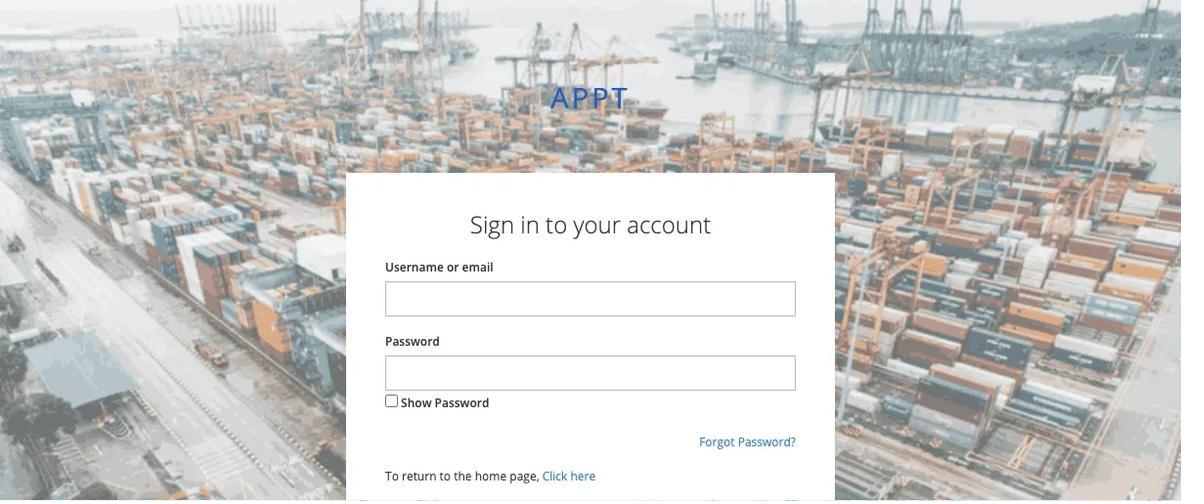 Task type: locate. For each thing, give the bounding box(es) containing it.
1 horizontal spatial to
[[546, 209, 568, 240]]

password up show at the bottom
[[385, 333, 440, 349]]

click here link
[[543, 469, 596, 485]]

show
[[401, 395, 432, 412]]

sign
[[470, 209, 515, 240]]

sign in to your account
[[470, 209, 711, 240]]

password right show at the bottom
[[435, 395, 490, 412]]

forgot password? link
[[700, 435, 796, 451]]

0 horizontal spatial to
[[440, 469, 451, 485]]

to
[[385, 469, 399, 485]]

the
[[454, 469, 472, 485]]

to left the
[[440, 469, 451, 485]]

username or email
[[385, 259, 494, 275]]

Username or email text field
[[385, 282, 796, 317]]

1 vertical spatial to
[[440, 469, 451, 485]]

email
[[462, 259, 494, 275]]

to
[[546, 209, 568, 240], [440, 469, 451, 485]]

page,
[[510, 469, 540, 485]]

to for the
[[440, 469, 451, 485]]

password
[[385, 333, 440, 349], [435, 395, 490, 412]]

0 vertical spatial to
[[546, 209, 568, 240]]

to right in
[[546, 209, 568, 240]]

home
[[475, 469, 507, 485]]



Task type: describe. For each thing, give the bounding box(es) containing it.
appt
[[551, 78, 631, 116]]

show password
[[401, 395, 490, 412]]

to for your
[[546, 209, 568, 240]]

here
[[571, 469, 596, 485]]

Password password field
[[385, 356, 796, 392]]

or
[[447, 259, 459, 275]]

forgot
[[700, 435, 735, 451]]

username
[[385, 259, 444, 275]]

return
[[402, 469, 437, 485]]

account
[[627, 209, 711, 240]]

password?
[[738, 435, 796, 451]]

1 vertical spatial password
[[435, 395, 490, 412]]

to return to the home page, click here
[[385, 469, 596, 485]]

Show Password checkbox
[[385, 395, 398, 408]]

your
[[574, 209, 621, 240]]

in
[[521, 209, 540, 240]]

0 vertical spatial password
[[385, 333, 440, 349]]

click
[[543, 469, 568, 485]]

forgot password?
[[700, 435, 796, 451]]



Task type: vqa. For each thing, say whether or not it's contained in the screenshot.
Submit
no



